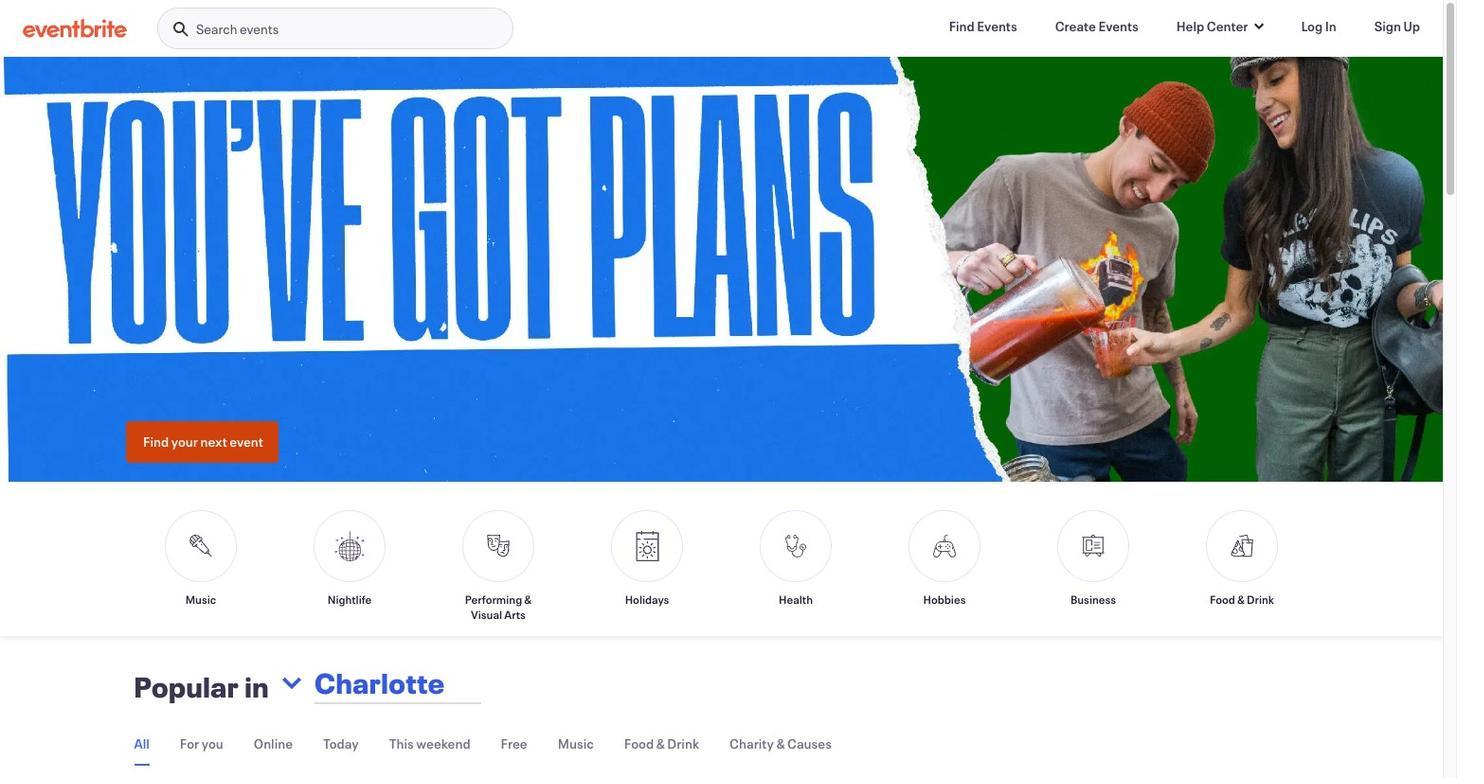 Task type: vqa. For each thing, say whether or not it's contained in the screenshot.
right a
no



Task type: describe. For each thing, give the bounding box(es) containing it.
food inside button
[[624, 736, 654, 754]]

you
[[202, 736, 223, 754]]

drink inside the food & drink button
[[667, 736, 699, 754]]

log in link
[[1286, 8, 1352, 45]]

1 vertical spatial music
[[558, 736, 594, 754]]

food & drink link
[[1195, 511, 1290, 623]]

find events
[[949, 17, 1017, 35]]

visual
[[471, 608, 502, 623]]

& inside performing & visual arts
[[524, 593, 532, 608]]

help center
[[1177, 17, 1248, 35]]

search
[[196, 20, 237, 38]]

online
[[254, 736, 293, 754]]

arts
[[504, 608, 526, 623]]

food & drink inside food & drink link
[[1210, 593, 1275, 608]]

online button
[[254, 724, 293, 765]]

business
[[1071, 593, 1116, 608]]

hobbies
[[924, 593, 966, 608]]

search events button
[[157, 8, 514, 50]]

find your next event link
[[126, 422, 278, 464]]

1 vertical spatial food & drink
[[624, 736, 699, 754]]

popular in
[[134, 669, 269, 706]]

health
[[779, 593, 813, 608]]

drink inside food & drink link
[[1247, 593, 1275, 608]]

this
[[389, 736, 414, 754]]

find events link
[[934, 8, 1033, 45]]

0 vertical spatial food
[[1210, 593, 1236, 608]]

events
[[240, 20, 279, 38]]

music link
[[154, 511, 248, 623]]

holidays
[[625, 593, 669, 608]]

nightlife link
[[302, 511, 397, 623]]

performing & visual arts link
[[451, 511, 546, 623]]

homepage header image
[[0, 57, 1457, 483]]

charity & causes button
[[730, 724, 832, 765]]

free
[[501, 736, 528, 754]]

nightlife
[[328, 593, 372, 608]]

sign
[[1375, 17, 1402, 35]]

sign up link
[[1360, 8, 1436, 45]]

hobbies link
[[897, 511, 992, 623]]



Task type: locate. For each thing, give the bounding box(es) containing it.
0 horizontal spatial drink
[[667, 736, 699, 754]]

for you
[[180, 736, 223, 754]]

log in
[[1302, 17, 1337, 35]]

1 horizontal spatial find
[[949, 17, 975, 35]]

this weekend
[[389, 736, 471, 754]]

1 horizontal spatial food
[[1210, 593, 1236, 608]]

find inside 'link'
[[949, 17, 975, 35]]

causes
[[788, 736, 832, 754]]

1 horizontal spatial food & drink
[[1210, 593, 1275, 608]]

0 vertical spatial food & drink
[[1210, 593, 1275, 608]]

in
[[1325, 17, 1337, 35]]

create
[[1055, 17, 1096, 35]]

create events link
[[1040, 8, 1154, 45]]

events
[[977, 17, 1017, 35], [1099, 17, 1139, 35]]

this weekend button
[[389, 724, 471, 765]]

&
[[524, 593, 532, 608], [1238, 593, 1245, 608], [656, 736, 665, 754], [776, 736, 785, 754]]

events for find events
[[977, 17, 1017, 35]]

events inside 'link'
[[977, 17, 1017, 35]]

0 horizontal spatial find
[[143, 433, 169, 451]]

food & drink
[[1210, 593, 1275, 608], [624, 736, 699, 754]]

0 horizontal spatial food & drink
[[624, 736, 699, 754]]

business link
[[1046, 511, 1141, 623]]

0 horizontal spatial food
[[624, 736, 654, 754]]

in
[[245, 669, 269, 706]]

holidays link
[[600, 511, 695, 623]]

find
[[949, 17, 975, 35], [143, 433, 169, 451]]

1 vertical spatial food
[[624, 736, 654, 754]]

for you button
[[180, 724, 223, 765]]

music
[[185, 593, 216, 608], [558, 736, 594, 754]]

up
[[1404, 17, 1421, 35]]

charity & causes
[[730, 736, 832, 754]]

1 vertical spatial drink
[[667, 736, 699, 754]]

all
[[134, 736, 150, 754]]

find for find events
[[949, 17, 975, 35]]

0 vertical spatial find
[[949, 17, 975, 35]]

event
[[230, 433, 263, 451]]

find your next event
[[143, 433, 263, 451]]

create events
[[1055, 17, 1139, 35]]

today button
[[323, 724, 359, 765]]

free button
[[501, 724, 528, 765]]

food & drink button
[[624, 724, 699, 765]]

2 events from the left
[[1099, 17, 1139, 35]]

performing
[[465, 593, 522, 608]]

food
[[1210, 593, 1236, 608], [624, 736, 654, 754]]

charity
[[730, 736, 774, 754]]

eventbrite image
[[23, 19, 127, 38]]

0 vertical spatial drink
[[1247, 593, 1275, 608]]

0 horizontal spatial music
[[185, 593, 216, 608]]

find for find your next event
[[143, 433, 169, 451]]

1 events from the left
[[977, 17, 1017, 35]]

performing & visual arts
[[465, 593, 532, 623]]

popular
[[134, 669, 239, 706]]

next
[[200, 433, 227, 451]]

events for create events
[[1099, 17, 1139, 35]]

None text field
[[309, 654, 658, 715]]

for
[[180, 736, 199, 754]]

1 vertical spatial find
[[143, 433, 169, 451]]

1 horizontal spatial drink
[[1247, 593, 1275, 608]]

music up popular in
[[185, 593, 216, 608]]

1 horizontal spatial music
[[558, 736, 594, 754]]

weekend
[[416, 736, 471, 754]]

0 vertical spatial music
[[185, 593, 216, 608]]

search events
[[196, 20, 279, 38]]

help
[[1177, 17, 1205, 35]]

today
[[323, 736, 359, 754]]

your
[[171, 433, 198, 451]]

health link
[[749, 511, 843, 623]]

1 horizontal spatial events
[[1099, 17, 1139, 35]]

music button
[[558, 724, 594, 765]]

events right create
[[1099, 17, 1139, 35]]

center
[[1207, 17, 1248, 35]]

log
[[1302, 17, 1323, 35]]

events left create
[[977, 17, 1017, 35]]

0 horizontal spatial events
[[977, 17, 1017, 35]]

music right free button
[[558, 736, 594, 754]]

all button
[[134, 724, 150, 767]]

drink
[[1247, 593, 1275, 608], [667, 736, 699, 754]]

sign up
[[1375, 17, 1421, 35]]



